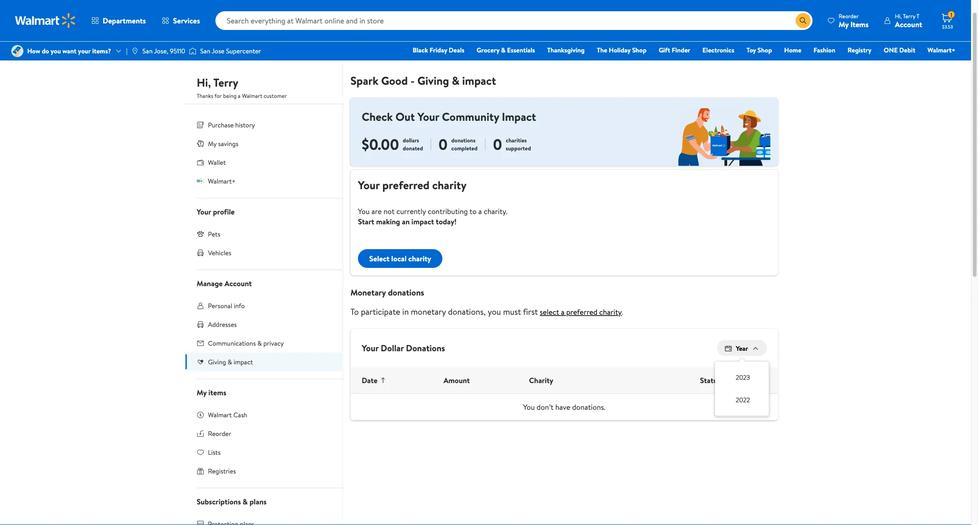 Task type: vqa. For each thing, say whether or not it's contained in the screenshot.
want
yes



Task type: locate. For each thing, give the bounding box(es) containing it.
1 vertical spatial hi,
[[197, 75, 211, 91]]

vehicles
[[208, 248, 231, 258]]

0 vertical spatial icon image
[[197, 140, 204, 147]]

good
[[258, 46, 273, 56], [381, 73, 408, 88]]

terry up being
[[213, 75, 239, 91]]

0 vertical spatial account
[[895, 19, 923, 29]]

 image left how
[[11, 45, 23, 57]]

0 horizontal spatial charity
[[409, 254, 431, 264]]

walmart+
[[928, 46, 956, 55], [208, 177, 236, 186]]

0 horizontal spatial preferred
[[383, 177, 430, 193]]

being
[[223, 92, 237, 100]]

1 vertical spatial walmart
[[208, 411, 232, 420]]

hi, up thanks
[[197, 75, 211, 91]]

hi, terry t account
[[895, 12, 923, 29]]

check
[[362, 109, 393, 125]]

fashion link
[[810, 45, 840, 55]]

your dollar donations
[[362, 342, 445, 355]]

1 vertical spatial icon image
[[197, 177, 204, 185]]

impact down communications & privacy
[[234, 358, 253, 367]]

your left dollar
[[362, 342, 379, 355]]

reorder up registry link
[[839, 12, 859, 20]]

1 icon image from the top
[[197, 140, 204, 147]]

preferred right 'select'
[[567, 307, 598, 318]]

toy shop
[[747, 46, 773, 55]]

icon image left pets
[[197, 230, 204, 238]]

finder
[[672, 46, 691, 55]]

hi,
[[895, 12, 902, 20], [197, 75, 211, 91]]

walmart inside hi, terry thanks for being a walmart customer
[[242, 92, 262, 100]]

monetary
[[351, 287, 386, 299]]

donations down 'community'
[[452, 137, 476, 145]]

spark up check
[[351, 73, 379, 88]]

1 vertical spatial good
[[381, 73, 408, 88]]

grocery & essentials link
[[473, 45, 540, 55]]

&
[[501, 46, 506, 55], [452, 73, 460, 88], [258, 339, 262, 348], [228, 358, 232, 367], [243, 497, 248, 507]]

you left are
[[358, 206, 370, 217]]

my savings link
[[186, 134, 343, 153]]

how do you want your items?
[[27, 46, 111, 56]]

0 vertical spatial terry
[[904, 12, 916, 20]]

customer
[[264, 92, 287, 100]]

local
[[392, 254, 407, 264]]

your
[[418, 109, 440, 125], [358, 177, 380, 193], [197, 207, 211, 217], [362, 342, 379, 355]]

shop right holiday
[[632, 46, 647, 55]]

0 horizontal spatial a
[[238, 92, 241, 100]]

select local charity button
[[358, 250, 443, 268]]

0 left charities
[[493, 134, 502, 155]]

good left -
[[381, 73, 408, 88]]

manage account
[[197, 278, 252, 289]]

not
[[384, 206, 395, 217]]

personal info
[[208, 301, 245, 311]]

0 vertical spatial reorder
[[839, 12, 859, 20]]

supported
[[506, 145, 531, 153]]

account up info
[[225, 278, 252, 289]]

0 horizontal spatial account
[[225, 278, 252, 289]]

amount
[[444, 376, 470, 386]]

donations.
[[573, 403, 606, 413]]

year
[[736, 344, 749, 353]]

1 horizontal spatial preferred
[[567, 307, 598, 318]]

2 horizontal spatial a
[[561, 307, 565, 318]]

donations up in
[[388, 287, 424, 299]]

icon image for my savings
[[197, 140, 204, 147]]

2 vertical spatial a
[[561, 307, 565, 318]]

0 horizontal spatial impact
[[234, 358, 253, 367]]

0 horizontal spatial walmart
[[208, 411, 232, 420]]

my account link
[[197, 46, 230, 56]]

giving down communications
[[208, 358, 226, 367]]

black friday deals link
[[409, 45, 469, 55]]

0 vertical spatial walmart
[[242, 92, 262, 100]]

0 horizontal spatial you
[[358, 206, 370, 217]]

0 horizontal spatial giving
[[208, 358, 226, 367]]

1 horizontal spatial walmart
[[242, 92, 262, 100]]

1 vertical spatial impact
[[412, 217, 434, 227]]

1 horizontal spatial account
[[895, 19, 923, 29]]

1 vertical spatial preferred
[[567, 307, 598, 318]]

community
[[442, 109, 499, 125]]

one
[[884, 46, 898, 55]]

0 horizontal spatial shop
[[632, 46, 647, 55]]

1 horizontal spatial 0
[[493, 134, 502, 155]]

your for your profile
[[197, 207, 211, 217]]

walmart+ link down 'my savings' link
[[186, 172, 343, 191]]

1 horizontal spatial terry
[[904, 12, 916, 20]]

you for you are not currently contributing to a charity. start making an impact today!
[[358, 206, 370, 217]]

the holiday shop
[[597, 46, 647, 55]]

you
[[51, 46, 61, 56], [488, 306, 501, 318]]

0 vertical spatial walmart+
[[928, 46, 956, 55]]

donations inside 0 donations completed
[[452, 137, 476, 145]]

1 vertical spatial spark
[[351, 73, 379, 88]]

out
[[396, 109, 415, 125]]

purchase history
[[208, 120, 255, 129]]

spark right '/' in the top left of the page
[[240, 46, 256, 56]]

icon image left the my savings
[[197, 140, 204, 147]]

1 horizontal spatial walmart+ link
[[924, 45, 960, 55]]

shop right the toy
[[758, 46, 773, 55]]

0 horizontal spatial walmart+ link
[[186, 172, 343, 191]]

1 vertical spatial you
[[488, 306, 501, 318]]

& for essentials
[[501, 46, 506, 55]]

reorder inside reorder my items
[[839, 12, 859, 20]]

charity.
[[484, 206, 508, 217]]

0 horizontal spatial hi,
[[197, 75, 211, 91]]

2 vertical spatial impact
[[234, 358, 253, 367]]

0 horizontal spatial you
[[51, 46, 61, 56]]

my for my items
[[197, 388, 207, 398]]

$0.00 dollars donated
[[362, 134, 423, 155]]

1 vertical spatial a
[[479, 206, 482, 217]]

good right '/' in the top left of the page
[[258, 46, 273, 56]]

hi, inside hi, terry thanks for being a walmart customer
[[197, 75, 211, 91]]

icon image inside pets link
[[197, 230, 204, 238]]

& for plans
[[243, 497, 248, 507]]

icon image inside 'my savings' link
[[197, 140, 204, 147]]

terry for account
[[904, 12, 916, 20]]

walmart+ link down $3.53
[[924, 45, 960, 55]]

1 vertical spatial charity
[[409, 254, 431, 264]]

1 horizontal spatial a
[[479, 206, 482, 217]]

0 horizontal spatial  image
[[11, 45, 23, 57]]

2 shop from the left
[[758, 46, 773, 55]]

0 horizontal spatial good
[[258, 46, 273, 56]]

2 horizontal spatial charity
[[600, 307, 622, 318]]

lists
[[208, 448, 221, 457]]

a right 'select'
[[561, 307, 565, 318]]

1 0 from the left
[[439, 134, 448, 155]]

0 vertical spatial you
[[358, 206, 370, 217]]

1 horizontal spatial reorder
[[839, 12, 859, 20]]

0 horizontal spatial spark
[[240, 46, 256, 56]]

giving right -
[[418, 73, 449, 88]]

0 horizontal spatial san
[[143, 46, 153, 56]]

0 vertical spatial giving
[[418, 73, 449, 88]]

impact right an
[[412, 217, 434, 227]]

0 horizontal spatial terry
[[213, 75, 239, 91]]

to
[[351, 306, 359, 318]]

history
[[235, 120, 255, 129]]

registry link
[[844, 45, 876, 55]]

3 icon image from the top
[[197, 230, 204, 238]]

 image for san
[[131, 47, 139, 55]]

a right to
[[479, 206, 482, 217]]

the
[[597, 46, 608, 55]]

0 vertical spatial impact
[[462, 73, 496, 88]]

thanksgiving link
[[543, 45, 589, 55]]

0 charities supported
[[493, 134, 531, 155]]

walmart+ down $3.53
[[928, 46, 956, 55]]

your left 'profile' at the top of the page
[[197, 207, 211, 217]]

& right grocery
[[501, 46, 506, 55]]

preferred up currently
[[383, 177, 430, 193]]

Walmart Site-Wide search field
[[216, 11, 813, 30]]

1 vertical spatial walmart+ link
[[186, 172, 343, 191]]

walmart cash link
[[186, 406, 343, 425]]

icon image inside walmart+ link
[[197, 177, 204, 185]]

you left don't
[[523, 403, 535, 413]]

impact
[[462, 73, 496, 88], [412, 217, 434, 227], [234, 358, 253, 367]]

addresses link
[[186, 316, 343, 334]]

plans
[[250, 497, 267, 507]]

deals
[[449, 46, 465, 55]]

1 vertical spatial walmart+
[[208, 177, 236, 186]]

vehicles link
[[186, 244, 343, 262]]

contributing
[[428, 206, 468, 217]]

& left 'plans'
[[243, 497, 248, 507]]

/
[[234, 46, 236, 56]]

making
[[376, 217, 400, 227]]

completed
[[452, 145, 478, 153]]

1 vertical spatial you
[[523, 403, 535, 413]]

icon image
[[197, 140, 204, 147], [197, 177, 204, 185], [197, 230, 204, 238]]

1 horizontal spatial walmart+
[[928, 46, 956, 55]]

0 vertical spatial donations
[[452, 137, 476, 145]]

-
[[411, 73, 415, 88]]

debit
[[900, 46, 916, 55]]

wallet link
[[186, 153, 343, 172]]

icon image for walmart+
[[197, 177, 204, 185]]

$0.00
[[362, 134, 399, 155]]

you right do
[[51, 46, 61, 56]]

terry inside 'hi, terry t account'
[[904, 12, 916, 20]]

a
[[238, 92, 241, 100], [479, 206, 482, 217], [561, 307, 565, 318]]

donations inside 'element'
[[388, 287, 424, 299]]

2 0 from the left
[[493, 134, 502, 155]]

san left the jose
[[200, 46, 210, 56]]

1 horizontal spatial you
[[523, 403, 535, 413]]

terry
[[904, 12, 916, 20], [213, 75, 239, 91]]

personal
[[208, 301, 232, 311]]

walmart image
[[15, 13, 76, 28]]

2 vertical spatial icon image
[[197, 230, 204, 238]]

1 shop from the left
[[632, 46, 647, 55]]

2 icon image from the top
[[197, 177, 204, 185]]

walmart+ down wallet
[[208, 177, 236, 186]]

registries link
[[186, 462, 343, 481]]

1 horizontal spatial you
[[488, 306, 501, 318]]

reorder for reorder my items
[[839, 12, 859, 20]]

toy shop link
[[743, 45, 777, 55]]

0 vertical spatial hi,
[[895, 12, 902, 20]]

1 vertical spatial giving
[[208, 358, 226, 367]]

terry inside hi, terry thanks for being a walmart customer
[[213, 75, 239, 91]]

0 vertical spatial charity
[[432, 177, 467, 193]]

donations for 0
[[452, 137, 476, 145]]

impact inside you are not currently contributing to a charity. start making an impact today!
[[412, 217, 434, 227]]

1 horizontal spatial impact
[[412, 217, 434, 227]]

0 horizontal spatial 0
[[439, 134, 448, 155]]

preferred inside to participate in monetary donations, you must first select a preferred charity .
[[567, 307, 598, 318]]

 image
[[189, 46, 197, 56]]

giving
[[418, 73, 449, 88], [208, 358, 226, 367]]

your up are
[[358, 177, 380, 193]]

reorder up "lists"
[[208, 430, 231, 439]]

hi, for account
[[895, 12, 902, 20]]

walmart left 'cash'
[[208, 411, 232, 420]]

1 vertical spatial account
[[225, 278, 252, 289]]

.
[[622, 308, 623, 317]]

0 vertical spatial preferred
[[383, 177, 430, 193]]

1 horizontal spatial charity
[[432, 177, 467, 193]]

hi, terry link
[[197, 75, 239, 94]]

your right out
[[418, 109, 440, 125]]

supercenter
[[226, 46, 261, 56]]

hi, terry thanks for being a walmart customer
[[197, 75, 287, 100]]

 image right "|"
[[131, 47, 139, 55]]

1 vertical spatial reorder
[[208, 430, 231, 439]]

hi, left the t
[[895, 12, 902, 20]]

reorder
[[839, 12, 859, 20], [208, 430, 231, 439]]

giving inside giving & impact link
[[208, 358, 226, 367]]

1 vertical spatial terry
[[213, 75, 239, 91]]

cash
[[233, 411, 247, 420]]

1 vertical spatial donations
[[388, 287, 424, 299]]

0 horizontal spatial donations
[[388, 287, 424, 299]]

my
[[839, 19, 849, 29], [197, 46, 205, 56], [208, 139, 217, 148], [197, 388, 207, 398]]

terry for for
[[213, 75, 239, 91]]

0 left completed
[[439, 134, 448, 155]]

0 horizontal spatial reorder
[[208, 430, 231, 439]]

0 vertical spatial you
[[51, 46, 61, 56]]

& left privacy
[[258, 339, 262, 348]]

& down communications
[[228, 358, 232, 367]]

my items
[[197, 388, 227, 398]]

1 horizontal spatial donations
[[452, 137, 476, 145]]

0 vertical spatial a
[[238, 92, 241, 100]]

1 horizontal spatial hi,
[[895, 12, 902, 20]]

shop
[[632, 46, 647, 55], [758, 46, 773, 55]]

1 horizontal spatial shop
[[758, 46, 773, 55]]

0 vertical spatial spark
[[240, 46, 256, 56]]

items
[[851, 19, 869, 29]]

$3.53
[[943, 23, 954, 30]]

monetarydonations element
[[351, 276, 779, 318]]

my savings
[[208, 139, 239, 148]]

giving & impact
[[208, 358, 253, 367]]

a right being
[[238, 92, 241, 100]]

select a preferred charity button
[[538, 307, 622, 318]]

account up debit
[[895, 19, 923, 29]]

in
[[403, 306, 409, 318]]

san for san jose supercenter
[[200, 46, 210, 56]]

impact down grocery
[[462, 73, 496, 88]]

icon image up your profile
[[197, 177, 204, 185]]

1 horizontal spatial  image
[[131, 47, 139, 55]]

you left must
[[488, 306, 501, 318]]

walmart right being
[[242, 92, 262, 100]]

Search search field
[[216, 11, 813, 30]]

hi, inside 'hi, terry t account'
[[895, 12, 902, 20]]

 image
[[11, 45, 23, 57], [131, 47, 139, 55]]

2 vertical spatial charity
[[600, 307, 622, 318]]

1 horizontal spatial san
[[200, 46, 210, 56]]

san left jose,
[[143, 46, 153, 56]]

terry left the t
[[904, 12, 916, 20]]

you inside you are not currently contributing to a charity. start making an impact today!
[[358, 206, 370, 217]]

2 san from the left
[[200, 46, 210, 56]]

charity inside button
[[409, 254, 431, 264]]

1 san from the left
[[143, 46, 153, 56]]

san
[[143, 46, 153, 56], [200, 46, 210, 56]]



Task type: describe. For each thing, give the bounding box(es) containing it.
electronics link
[[699, 45, 739, 55]]

1
[[951, 11, 953, 19]]

are
[[372, 206, 382, 217]]

0 for 0 charities supported
[[493, 134, 502, 155]]

grocery
[[477, 46, 500, 55]]

search icon image
[[800, 17, 807, 24]]

must
[[503, 306, 521, 318]]

jose
[[212, 46, 225, 56]]

reorder for reorder
[[208, 430, 231, 439]]

t
[[917, 12, 920, 20]]

reorder my items
[[839, 12, 869, 29]]

how
[[27, 46, 40, 56]]

impact
[[502, 109, 536, 125]]

impact inside giving & impact link
[[234, 358, 253, 367]]

my account / spark good
[[197, 46, 273, 56]]

walmart inside 'link'
[[208, 411, 232, 420]]

friday
[[430, 46, 447, 55]]

date
[[362, 376, 378, 386]]

gift
[[659, 46, 671, 55]]

select
[[369, 254, 390, 264]]

walmart cash
[[208, 411, 247, 420]]

0 for 0 donations completed
[[439, 134, 448, 155]]

change filter by year element
[[723, 370, 762, 409]]

charities
[[506, 137, 527, 145]]

savings
[[218, 139, 239, 148]]

today!
[[436, 217, 457, 227]]

participate
[[361, 306, 401, 318]]

one debit
[[884, 46, 916, 55]]

dollar
[[381, 342, 404, 355]]

& for privacy
[[258, 339, 262, 348]]

hi, for thanks for being a walmart customer
[[197, 75, 211, 91]]

departments button
[[84, 9, 154, 32]]

& down the deals
[[452, 73, 460, 88]]

essentials
[[507, 46, 535, 55]]

charity for select local charity
[[409, 254, 431, 264]]

account
[[207, 46, 230, 56]]

1 horizontal spatial giving
[[418, 73, 449, 88]]

my for my savings
[[208, 139, 217, 148]]

start
[[358, 217, 375, 227]]

2022
[[736, 396, 751, 405]]

shop inside "link"
[[758, 46, 773, 55]]

home
[[785, 46, 802, 55]]

select
[[540, 307, 559, 318]]

want
[[63, 46, 76, 56]]

0 donations completed
[[439, 134, 478, 155]]

addresses
[[208, 320, 237, 329]]

departments
[[103, 15, 146, 26]]

home link
[[780, 45, 806, 55]]

gift finder link
[[655, 45, 695, 55]]

shop inside 'link'
[[632, 46, 647, 55]]

do
[[42, 46, 49, 56]]

a inside you are not currently contributing to a charity. start making an impact today!
[[479, 206, 482, 217]]

a inside to participate in monetary donations, you must first select a preferred charity .
[[561, 307, 565, 318]]

info
[[234, 301, 245, 311]]

you for you don't have donations.
[[523, 403, 535, 413]]

charity inside to participate in monetary donations, you must first select a preferred charity .
[[600, 307, 622, 318]]

my inside reorder my items
[[839, 19, 849, 29]]

registries
[[208, 467, 236, 476]]

my for my account / spark good
[[197, 46, 205, 56]]

dollars
[[403, 137, 419, 145]]

0 horizontal spatial walmart+
[[208, 177, 236, 186]]

communications
[[208, 339, 256, 348]]

1 horizontal spatial spark
[[351, 73, 379, 88]]

donations,
[[448, 306, 486, 318]]

communications & privacy
[[208, 339, 284, 348]]

currently
[[397, 206, 426, 217]]

your for your dollar donations
[[362, 342, 379, 355]]

your preferred charity
[[358, 177, 467, 193]]

2 horizontal spatial impact
[[462, 73, 496, 88]]

you are not currently contributing to a charity. start making an impact today!
[[358, 206, 508, 227]]

your for your preferred charity
[[358, 177, 380, 193]]

you don't have donations.
[[523, 403, 606, 413]]

subscriptions & plans
[[197, 497, 267, 507]]

items?
[[92, 46, 111, 56]]

 image for how
[[11, 45, 23, 57]]

services
[[173, 15, 200, 26]]

donated
[[403, 145, 423, 153]]

spark good link
[[240, 46, 273, 56]]

95110
[[170, 46, 185, 56]]

date button
[[354, 368, 395, 394]]

charity for your preferred charity
[[432, 177, 467, 193]]

pets link
[[186, 225, 343, 244]]

a inside hi, terry thanks for being a walmart customer
[[238, 92, 241, 100]]

your profile
[[197, 207, 235, 217]]

0 vertical spatial good
[[258, 46, 273, 56]]

donations for monetary
[[388, 287, 424, 299]]

thanksgiving
[[548, 46, 585, 55]]

year button
[[718, 341, 767, 357]]

an
[[402, 217, 410, 227]]

black
[[413, 46, 428, 55]]

to
[[470, 206, 477, 217]]

1 horizontal spatial good
[[381, 73, 408, 88]]

0 vertical spatial walmart+ link
[[924, 45, 960, 55]]

grocery & essentials
[[477, 46, 535, 55]]

purchase
[[208, 120, 234, 129]]

monetary
[[411, 306, 446, 318]]

san for san jose, 95110
[[143, 46, 153, 56]]

you inside the monetarydonations 'element'
[[488, 306, 501, 318]]

have
[[556, 403, 571, 413]]

icon image for pets
[[197, 230, 204, 238]]

the holiday shop link
[[593, 45, 651, 55]]

check out your community impact
[[362, 109, 536, 125]]

don't
[[537, 403, 554, 413]]

profile
[[213, 207, 235, 217]]

your
[[78, 46, 91, 56]]

manage
[[197, 278, 223, 289]]

san jose supercenter
[[200, 46, 261, 56]]

purchase history link
[[186, 116, 343, 134]]

san jose, 95110
[[143, 46, 185, 56]]

personal info link
[[186, 297, 343, 316]]

& for impact
[[228, 358, 232, 367]]



